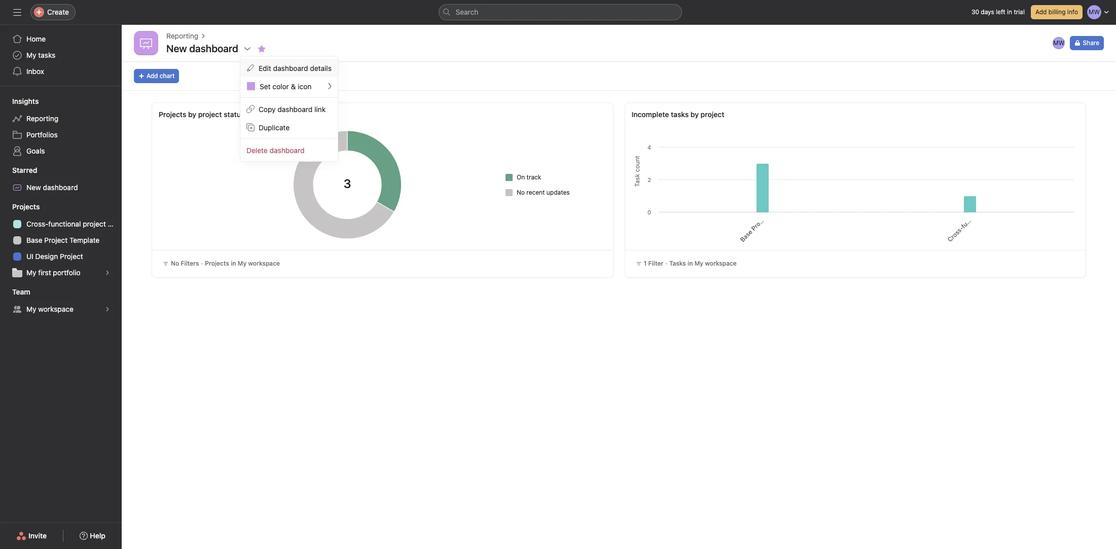 Task type: vqa. For each thing, say whether or not it's contained in the screenshot.
'JOHN SMITH 13 DAYS AGO'
no



Task type: describe. For each thing, give the bounding box(es) containing it.
starred element
[[0, 161, 122, 198]]

add for add chart
[[147, 72, 158, 80]]

by
[[188, 110, 196, 119]]

on
[[517, 173, 525, 181]]

search
[[456, 8, 479, 16]]

projects element
[[0, 198, 122, 283]]

functional
[[48, 220, 81, 228]]

in for projects by project status
[[231, 260, 236, 267]]

updates
[[547, 188, 570, 196]]

report image
[[140, 37, 152, 49]]

by project
[[691, 110, 725, 119]]

insights button
[[0, 96, 39, 107]]

teams element
[[0, 283, 122, 320]]

inbox
[[26, 67, 44, 76]]

filters
[[181, 260, 199, 267]]

incomplete tasks by project
[[632, 110, 725, 119]]

invite button
[[10, 527, 53, 545]]

base project template link
[[6, 232, 116, 249]]

new dashboard link
[[6, 180, 116, 196]]

my first portfolio link
[[6, 265, 116, 281]]

set color & icon
[[260, 82, 312, 91]]

project
[[83, 220, 106, 228]]

new
[[26, 183, 41, 192]]

projects by project status
[[159, 110, 245, 119]]

tasks for my
[[38, 51, 55, 59]]

goals
[[26, 147, 45, 155]]

add billing info
[[1036, 8, 1078, 16]]

insights element
[[0, 92, 122, 161]]

reporting inside insights element
[[26, 114, 58, 123]]

show options image
[[243, 45, 251, 53]]

duplicate
[[259, 123, 290, 132]]

delete
[[247, 146, 268, 154]]

tasks for incomplete
[[671, 110, 689, 119]]

2 vertical spatial project
[[60, 252, 83, 261]]

link
[[314, 105, 326, 113]]

color
[[273, 82, 289, 91]]

billing
[[1049, 8, 1066, 16]]

chart
[[160, 72, 175, 80]]

1 horizontal spatial reporting link
[[166, 30, 198, 42]]

&
[[291, 82, 296, 91]]

help button
[[73, 527, 112, 545]]

cross-functional project plan link
[[6, 216, 122, 232]]

my workspace
[[26, 305, 74, 313]]

details
[[310, 64, 332, 72]]

copy dashboard link link
[[240, 100, 338, 118]]

set color & icon link
[[240, 77, 338, 95]]

design
[[35, 252, 58, 261]]

edit dashboard details link
[[240, 59, 338, 77]]

my for my workspace
[[26, 305, 36, 313]]

no recent updates
[[517, 188, 570, 196]]

workspace for projects by project status
[[248, 260, 280, 267]]

copy
[[259, 105, 276, 113]]

edit
[[259, 64, 271, 72]]

add billing info button
[[1031, 5, 1083, 19]]

ui design project link
[[6, 249, 116, 265]]

1 horizontal spatial reporting
[[166, 31, 198, 40]]

no filters
[[171, 260, 199, 267]]

base inside base project template
[[739, 228, 754, 243]]

create button
[[30, 4, 76, 20]]

my for my tasks
[[26, 51, 36, 59]]

projects button
[[0, 202, 40, 212]]

recent
[[527, 188, 545, 196]]

workspace inside my workspace link
[[38, 305, 74, 313]]

search button
[[439, 4, 682, 20]]

icon
[[298, 82, 312, 91]]

30
[[972, 8, 979, 16]]

ui
[[26, 252, 33, 261]]

left
[[996, 8, 1006, 16]]

home
[[26, 34, 46, 43]]

remove from starred image
[[258, 45, 266, 53]]

new dashboard
[[26, 183, 78, 192]]

search list box
[[439, 4, 682, 20]]

starred button
[[0, 165, 37, 176]]

cross-
[[26, 220, 48, 228]]

my for my first portfolio
[[26, 268, 36, 277]]

mw
[[1054, 39, 1065, 47]]

no for no recent updates
[[517, 188, 525, 196]]

portfolios link
[[6, 127, 116, 143]]

starred
[[12, 166, 37, 174]]

delete dashboard
[[247, 146, 305, 154]]

base project template inside projects 'element'
[[26, 236, 100, 244]]

on track
[[517, 173, 541, 181]]

inbox link
[[6, 63, 116, 80]]

my tasks link
[[6, 47, 116, 63]]

home link
[[6, 31, 116, 47]]

see details, my first portfolio image
[[104, 270, 111, 276]]

info
[[1068, 8, 1078, 16]]

edit dashboard details
[[259, 64, 332, 72]]

1 filter
[[644, 260, 664, 267]]

workspace for incomplete tasks by project
[[705, 260, 737, 267]]

dashboard for edit
[[273, 64, 308, 72]]



Task type: locate. For each thing, give the bounding box(es) containing it.
tasks down home
[[38, 51, 55, 59]]

incomplete
[[632, 110, 669, 119]]

reporting up the new dashboard
[[166, 31, 198, 40]]

0 vertical spatial projects
[[159, 110, 186, 119]]

projects up cross-
[[12, 202, 40, 211]]

portfolios
[[26, 130, 58, 139]]

0 horizontal spatial reporting
[[26, 114, 58, 123]]

0 vertical spatial reporting link
[[166, 30, 198, 42]]

30 days left in trial
[[972, 8, 1025, 16]]

add chart button
[[134, 69, 179, 83]]

0 horizontal spatial tasks
[[38, 51, 55, 59]]

help
[[90, 532, 105, 540]]

set
[[260, 82, 271, 91]]

tasks inside 'global' element
[[38, 51, 55, 59]]

new dashboard
[[166, 43, 238, 54]]

share button
[[1070, 36, 1104, 50]]

2 vertical spatial projects
[[205, 260, 229, 267]]

0 horizontal spatial projects
[[12, 202, 40, 211]]

create
[[47, 8, 69, 16]]

ui design project
[[26, 252, 83, 261]]

add left the 'billing'
[[1036, 8, 1047, 16]]

projects left by
[[159, 110, 186, 119]]

0 vertical spatial project
[[750, 213, 770, 232]]

my inside my first portfolio link
[[26, 268, 36, 277]]

0 vertical spatial reporting
[[166, 31, 198, 40]]

projects inside "dropdown button"
[[12, 202, 40, 211]]

template inside base project template
[[765, 193, 789, 217]]

dashboard
[[273, 64, 308, 72], [278, 105, 313, 113], [270, 146, 305, 154], [43, 183, 78, 192]]

dashboard down duplicate link
[[270, 146, 305, 154]]

goals link
[[6, 143, 116, 159]]

1 horizontal spatial in
[[688, 260, 693, 267]]

0 vertical spatial add
[[1036, 8, 1047, 16]]

dashboard up set color & icon link
[[273, 64, 308, 72]]

1 horizontal spatial base project template
[[739, 193, 789, 243]]

mw button
[[1052, 36, 1066, 50]]

team
[[12, 288, 30, 296]]

projects for projects
[[12, 202, 40, 211]]

dashboard up duplicate link
[[278, 105, 313, 113]]

2 horizontal spatial projects
[[205, 260, 229, 267]]

no
[[517, 188, 525, 196], [171, 260, 179, 267]]

portfolio
[[53, 268, 81, 277]]

in right tasks at the right top
[[688, 260, 693, 267]]

no left recent
[[517, 188, 525, 196]]

tasks in my workspace
[[670, 260, 737, 267]]

add inside button
[[147, 72, 158, 80]]

1 vertical spatial project
[[44, 236, 68, 244]]

1 vertical spatial reporting
[[26, 114, 58, 123]]

add inside button
[[1036, 8, 1047, 16]]

2 horizontal spatial in
[[1007, 8, 1012, 16]]

hide sidebar image
[[13, 8, 21, 16]]

1 vertical spatial template
[[69, 236, 100, 244]]

dashboard right new
[[43, 183, 78, 192]]

0 horizontal spatial add
[[147, 72, 158, 80]]

global element
[[0, 25, 122, 86]]

days
[[981, 8, 995, 16]]

1 horizontal spatial projects
[[159, 110, 186, 119]]

1 vertical spatial reporting link
[[6, 111, 116, 127]]

my inside my workspace link
[[26, 305, 36, 313]]

1 horizontal spatial add
[[1036, 8, 1047, 16]]

filter
[[649, 260, 664, 267]]

see details, my workspace image
[[104, 306, 111, 312]]

1 vertical spatial no
[[171, 260, 179, 267]]

no left filters
[[171, 260, 179, 267]]

track
[[527, 173, 541, 181]]

project inside base project template
[[750, 213, 770, 232]]

dashboard inside starred element
[[43, 183, 78, 192]]

duplicate link
[[240, 118, 338, 136]]

1 horizontal spatial tasks
[[671, 110, 689, 119]]

reporting link up portfolios
[[6, 111, 116, 127]]

dashboard for new
[[43, 183, 78, 192]]

template
[[765, 193, 789, 217], [69, 236, 100, 244]]

0 horizontal spatial workspace
[[38, 305, 74, 313]]

dashboard inside 'link'
[[273, 64, 308, 72]]

in for incomplete tasks by project
[[688, 260, 693, 267]]

add left chart
[[147, 72, 158, 80]]

in right left
[[1007, 8, 1012, 16]]

base inside projects 'element'
[[26, 236, 42, 244]]

in
[[1007, 8, 1012, 16], [231, 260, 236, 267], [688, 260, 693, 267]]

0 horizontal spatial base project template
[[26, 236, 100, 244]]

0 horizontal spatial no
[[171, 260, 179, 267]]

dashboard for delete
[[270, 146, 305, 154]]

projects right filters
[[205, 260, 229, 267]]

1 horizontal spatial base
[[739, 228, 754, 243]]

my tasks
[[26, 51, 55, 59]]

0 horizontal spatial in
[[231, 260, 236, 267]]

2 horizontal spatial workspace
[[705, 260, 737, 267]]

add chart
[[147, 72, 175, 80]]

projects for projects by project status
[[159, 110, 186, 119]]

tasks left by project
[[671, 110, 689, 119]]

invite
[[28, 532, 47, 540]]

0 vertical spatial no
[[517, 188, 525, 196]]

reporting link
[[166, 30, 198, 42], [6, 111, 116, 127]]

project status
[[198, 110, 245, 119]]

projects for projects in my workspace
[[205, 260, 229, 267]]

0 horizontal spatial base
[[26, 236, 42, 244]]

share
[[1083, 39, 1100, 47]]

0 horizontal spatial reporting link
[[6, 111, 116, 127]]

0 horizontal spatial template
[[69, 236, 100, 244]]

project
[[750, 213, 770, 232], [44, 236, 68, 244], [60, 252, 83, 261]]

add
[[1036, 8, 1047, 16], [147, 72, 158, 80]]

copy dashboard link
[[259, 105, 326, 113]]

in right filters
[[231, 260, 236, 267]]

1 horizontal spatial workspace
[[248, 260, 280, 267]]

0 vertical spatial tasks
[[38, 51, 55, 59]]

add for add billing info
[[1036, 8, 1047, 16]]

team button
[[0, 287, 30, 297]]

my first portfolio
[[26, 268, 81, 277]]

plan
[[108, 220, 122, 228]]

reporting up portfolios
[[26, 114, 58, 123]]

base
[[739, 228, 754, 243], [26, 236, 42, 244]]

1 vertical spatial add
[[147, 72, 158, 80]]

my
[[26, 51, 36, 59], [238, 260, 247, 267], [695, 260, 704, 267], [26, 268, 36, 277], [26, 305, 36, 313]]

reporting link up the new dashboard
[[166, 30, 198, 42]]

1 vertical spatial tasks
[[671, 110, 689, 119]]

reporting
[[166, 31, 198, 40], [26, 114, 58, 123]]

template inside projects 'element'
[[69, 236, 100, 244]]

1 horizontal spatial no
[[517, 188, 525, 196]]

projects in my workspace
[[205, 260, 280, 267]]

first
[[38, 268, 51, 277]]

base project template
[[739, 193, 789, 243], [26, 236, 100, 244]]

my workspace link
[[6, 301, 116, 318]]

0 vertical spatial template
[[765, 193, 789, 217]]

insights
[[12, 97, 39, 106]]

1 horizontal spatial template
[[765, 193, 789, 217]]

1
[[644, 260, 647, 267]]

trial
[[1014, 8, 1025, 16]]

cross-functional project plan
[[26, 220, 122, 228]]

no for no filters
[[171, 260, 179, 267]]

dashboard for copy
[[278, 105, 313, 113]]

workspace
[[248, 260, 280, 267], [705, 260, 737, 267], [38, 305, 74, 313]]

tasks
[[670, 260, 686, 267]]

projects
[[159, 110, 186, 119], [12, 202, 40, 211], [205, 260, 229, 267]]

tasks
[[38, 51, 55, 59], [671, 110, 689, 119]]

1 vertical spatial projects
[[12, 202, 40, 211]]

my inside the my tasks link
[[26, 51, 36, 59]]

delete dashboard link
[[240, 141, 338, 159]]



